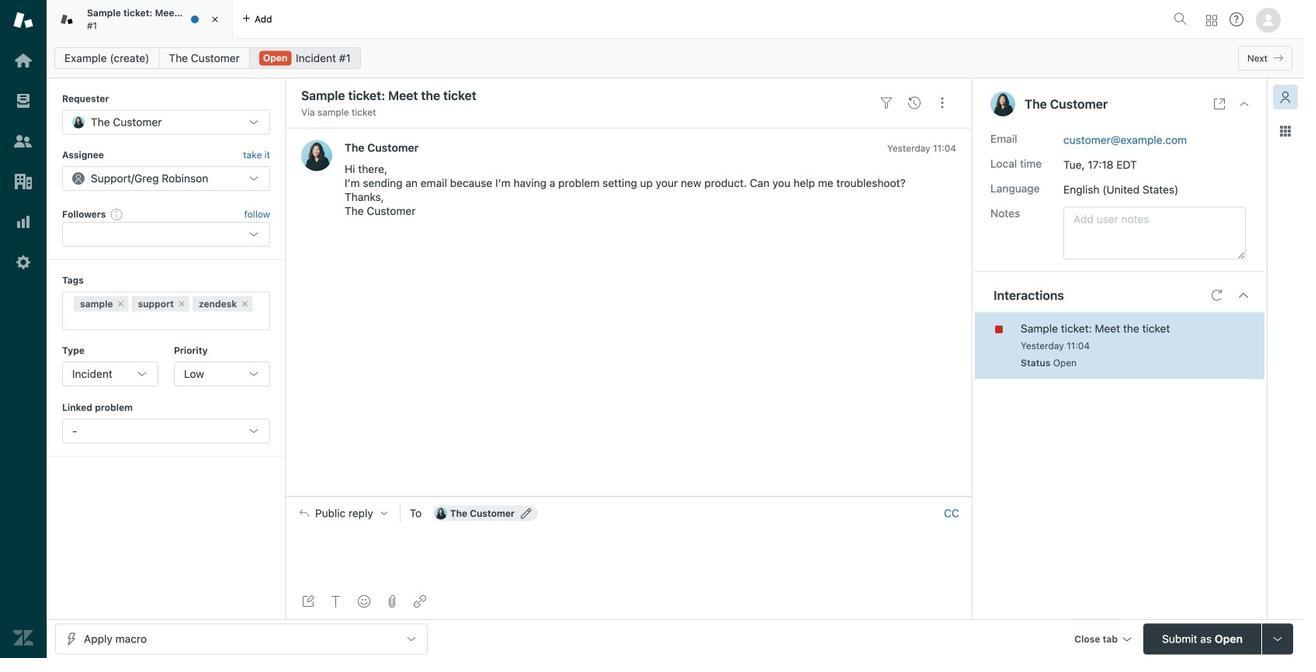 Task type: locate. For each thing, give the bounding box(es) containing it.
0 vertical spatial close image
[[207, 12, 223, 27]]

get started image
[[13, 50, 33, 71]]

add link (cmd k) image
[[414, 595, 426, 608]]

0 horizontal spatial remove image
[[116, 299, 125, 309]]

hide composer image
[[623, 490, 635, 503]]

avatar image
[[301, 140, 332, 171]]

tabs tab list
[[47, 0, 1167, 39]]

secondary element
[[47, 43, 1304, 74]]

customer context image
[[1279, 91, 1292, 103]]

close image
[[207, 12, 223, 27], [1238, 98, 1251, 110]]

add attachment image
[[386, 595, 398, 608]]

admin image
[[13, 252, 33, 272]]

Add user notes text field
[[1063, 207, 1246, 260]]

edit user image
[[521, 508, 532, 519]]

zendesk image
[[13, 628, 33, 648]]

organizations image
[[13, 172, 33, 192]]

filter image
[[880, 97, 893, 109]]

1 vertical spatial yesterday 11:04 text field
[[1021, 340, 1090, 351]]

0 horizontal spatial close image
[[207, 12, 223, 27]]

reporting image
[[13, 212, 33, 232]]

Yesterday 11:04 text field
[[887, 143, 956, 154], [1021, 340, 1090, 351]]

views image
[[13, 91, 33, 111]]

0 vertical spatial yesterday 11:04 text field
[[887, 143, 956, 154]]

zendesk products image
[[1206, 15, 1217, 26]]

draft mode image
[[302, 595, 314, 608]]

user image
[[991, 92, 1015, 116]]

remove image
[[116, 299, 125, 309], [177, 299, 186, 309]]

1 horizontal spatial remove image
[[177, 299, 186, 309]]

tab
[[47, 0, 233, 39]]

format text image
[[330, 595, 342, 608]]

customers image
[[13, 131, 33, 151]]

1 vertical spatial close image
[[1238, 98, 1251, 110]]



Task type: describe. For each thing, give the bounding box(es) containing it.
2 remove image from the left
[[177, 299, 186, 309]]

close image inside tabs tab list
[[207, 12, 223, 27]]

customer@example.com image
[[435, 507, 447, 520]]

apps image
[[1279, 125, 1292, 137]]

Subject field
[[298, 86, 869, 105]]

events image
[[908, 97, 921, 109]]

insert emojis image
[[358, 595, 370, 608]]

ticket actions image
[[936, 97, 949, 109]]

main element
[[0, 0, 47, 658]]

1 horizontal spatial close image
[[1238, 98, 1251, 110]]

1 horizontal spatial yesterday 11:04 text field
[[1021, 340, 1090, 351]]

displays possible ticket submission types image
[[1272, 633, 1284, 645]]

get help image
[[1230, 12, 1244, 26]]

view more details image
[[1213, 98, 1226, 110]]

1 remove image from the left
[[116, 299, 125, 309]]

remove image
[[240, 299, 249, 309]]

info on adding followers image
[[111, 208, 123, 220]]

0 horizontal spatial yesterday 11:04 text field
[[887, 143, 956, 154]]

zendesk support image
[[13, 10, 33, 30]]



Task type: vqa. For each thing, say whether or not it's contained in the screenshot.
GRID
no



